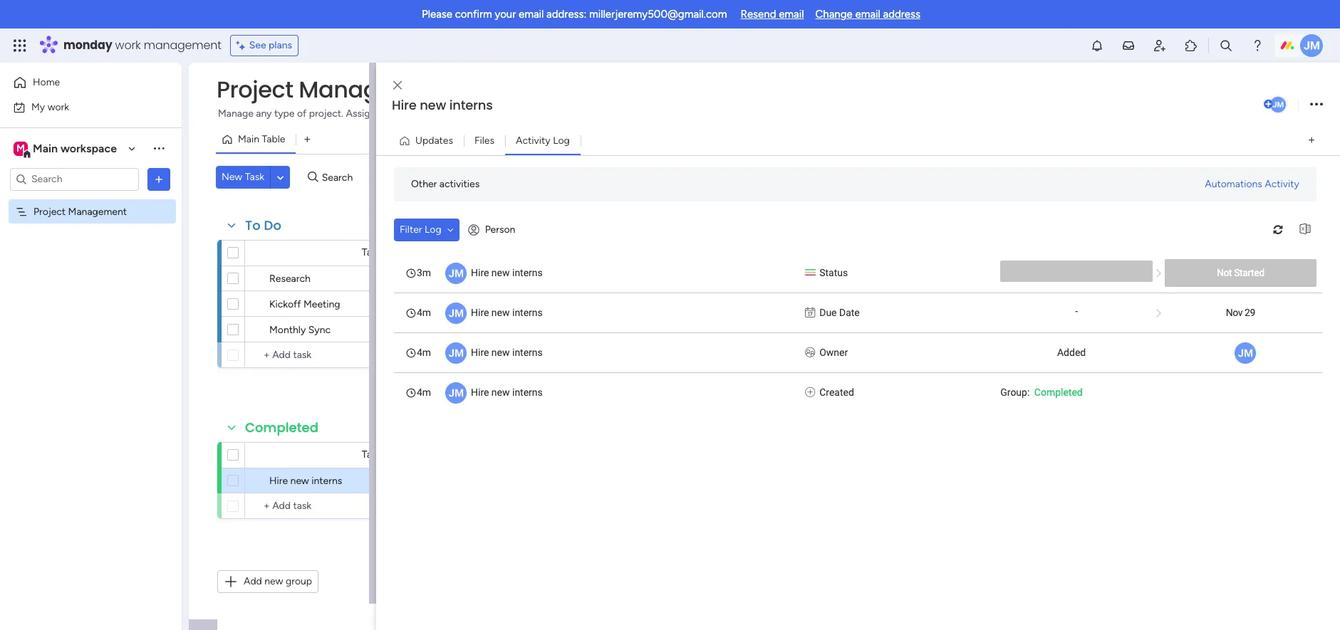 Task type: vqa. For each thing, say whether or not it's contained in the screenshot.
'monday work management'
yes



Task type: locate. For each thing, give the bounding box(es) containing it.
apps image
[[1184, 38, 1198, 53]]

work
[[115, 37, 141, 53], [47, 101, 69, 113]]

email right "change"
[[855, 8, 881, 21]]

To Do field
[[242, 217, 285, 235]]

3 email from the left
[[855, 8, 881, 21]]

4m
[[417, 307, 431, 318], [417, 347, 431, 358], [417, 387, 431, 398]]

1 4m from the top
[[417, 307, 431, 318]]

0 horizontal spatial completed
[[245, 419, 319, 437]]

1 vertical spatial project
[[33, 206, 66, 218]]

0 vertical spatial jeremy miller image
[[1300, 34, 1323, 57]]

work inside button
[[47, 101, 69, 113]]

new inside button
[[264, 576, 283, 588]]

monday
[[63, 37, 112, 53]]

management inside project management manage any type of project. assign owners, set timelines and keep track of where your project stands.
[[299, 73, 452, 105]]

3 4m from the top
[[417, 387, 431, 398]]

log down where
[[553, 134, 570, 146]]

2 4m from the top
[[417, 347, 431, 358]]

workspace options image
[[152, 141, 166, 156]]

project inside project management manage any type of project. assign owners, set timelines and keep track of where your project stands.
[[217, 73, 293, 105]]

my
[[31, 101, 45, 113]]

1 horizontal spatial log
[[553, 134, 570, 146]]

inbox image
[[1121, 38, 1136, 53]]

1 horizontal spatial email
[[779, 8, 804, 21]]

Completed field
[[242, 419, 322, 437]]

main inside button
[[238, 133, 259, 145]]

1 vertical spatial completed
[[245, 419, 319, 437]]

0 horizontal spatial jeremy miller image
[[1269, 95, 1288, 114]]

management inside project management list box
[[68, 206, 127, 218]]

0 horizontal spatial log
[[425, 223, 441, 235]]

option
[[0, 199, 182, 202]]

0 horizontal spatial main
[[33, 141, 58, 155]]

1 horizontal spatial of
[[542, 108, 552, 120]]

1 vertical spatial 4m
[[417, 347, 431, 358]]

resend
[[741, 8, 776, 21]]

1 horizontal spatial your
[[584, 108, 604, 120]]

1 horizontal spatial management
[[299, 73, 452, 105]]

plans
[[269, 39, 292, 51]]

notifications image
[[1090, 38, 1104, 53]]

0 vertical spatial project
[[217, 73, 293, 105]]

add new group
[[244, 576, 312, 588]]

log
[[553, 134, 570, 146], [425, 223, 441, 235]]

work right monday
[[115, 37, 141, 53]]

nov 29
[[1226, 307, 1255, 318]]

automations activity button
[[1199, 173, 1305, 196]]

workspace selection element
[[14, 140, 119, 159]]

hire new interns
[[392, 96, 493, 114], [471, 267, 543, 278], [471, 307, 543, 318], [471, 347, 543, 358], [471, 387, 543, 398], [269, 475, 342, 487]]

your right where
[[584, 108, 604, 120]]

+ Add task text field
[[252, 347, 368, 364]]

0 vertical spatial completed
[[1034, 387, 1083, 398]]

to do
[[245, 217, 281, 234]]

email for resend email
[[779, 8, 804, 21]]

assign
[[346, 108, 376, 120]]

project down search in workspace field
[[33, 206, 66, 218]]

management
[[299, 73, 452, 105], [68, 206, 127, 218]]

2 vertical spatial 4m
[[417, 387, 431, 398]]

angle down image
[[277, 172, 284, 183]]

confirm
[[455, 8, 492, 21]]

jeremy miller image
[[1300, 34, 1323, 57], [1269, 95, 1288, 114]]

your
[[495, 8, 516, 21], [584, 108, 604, 120]]

1 horizontal spatial options image
[[1310, 95, 1323, 114]]

1 vertical spatial your
[[584, 108, 604, 120]]

2 horizontal spatial email
[[855, 8, 881, 21]]

1 email from the left
[[519, 8, 544, 21]]

other
[[411, 178, 437, 190]]

keep
[[493, 108, 515, 120]]

interns for owner
[[512, 347, 543, 358]]

hire
[[392, 96, 417, 114], [471, 267, 489, 278], [471, 307, 489, 318], [471, 347, 489, 358], [471, 387, 489, 398], [269, 475, 288, 487]]

project for project management manage any type of project. assign owners, set timelines and keep track of where your project stands.
[[217, 73, 293, 105]]

management up assign
[[299, 73, 452, 105]]

where
[[554, 108, 582, 120]]

log left angle down image on the top
[[425, 223, 441, 235]]

email left address:
[[519, 8, 544, 21]]

added
[[1057, 347, 1086, 358]]

main inside workspace selection element
[[33, 141, 58, 155]]

main
[[238, 133, 259, 145], [33, 141, 58, 155]]

add new group button
[[217, 571, 319, 594]]

your inside project management manage any type of project. assign owners, set timelines and keep track of where your project stands.
[[584, 108, 604, 120]]

main for main workspace
[[33, 141, 58, 155]]

options image up add view icon
[[1310, 95, 1323, 114]]

any
[[256, 108, 272, 120]]

of right 'track'
[[542, 108, 552, 120]]

0 vertical spatial options image
[[1310, 95, 1323, 114]]

options image down workspace options "image" at top left
[[152, 172, 166, 186]]

add view image
[[304, 134, 310, 145]]

email
[[519, 8, 544, 21], [779, 8, 804, 21], [855, 8, 881, 21]]

hire for created
[[471, 387, 489, 398]]

dapulse addbtn image
[[1264, 100, 1273, 109]]

0 vertical spatial log
[[553, 134, 570, 146]]

kickoff meeting
[[269, 299, 340, 311]]

2 email from the left
[[779, 8, 804, 21]]

my work button
[[9, 96, 153, 119]]

filter log
[[400, 223, 441, 235]]

updates
[[415, 134, 453, 146]]

set
[[415, 108, 429, 120]]

new task
[[222, 171, 264, 183]]

4m for owner
[[417, 347, 431, 358]]

activity
[[516, 134, 551, 146], [1265, 178, 1300, 190]]

0 vertical spatial 4m
[[417, 307, 431, 318]]

interns
[[449, 96, 493, 114], [512, 267, 543, 278], [512, 307, 543, 318], [512, 347, 543, 358], [512, 387, 543, 398], [312, 475, 342, 487]]

1 vertical spatial log
[[425, 223, 441, 235]]

my work
[[31, 101, 69, 113]]

project
[[217, 73, 293, 105], [33, 206, 66, 218]]

export to excel image
[[1294, 224, 1317, 235]]

of right type
[[297, 108, 307, 120]]

options image
[[1310, 95, 1323, 114], [152, 172, 166, 186]]

your right "confirm"
[[495, 8, 516, 21]]

workspace
[[60, 141, 117, 155]]

management down search in workspace field
[[68, 206, 127, 218]]

0 horizontal spatial email
[[519, 8, 544, 21]]

email right resend
[[779, 8, 804, 21]]

table
[[262, 133, 285, 145]]

not
[[1217, 267, 1232, 278]]

0 vertical spatial work
[[115, 37, 141, 53]]

activity up refresh 'image' at the right
[[1265, 178, 1300, 190]]

1 vertical spatial management
[[68, 206, 127, 218]]

change
[[815, 8, 853, 21]]

0 horizontal spatial management
[[68, 206, 127, 218]]

hire new interns for owner
[[471, 347, 543, 358]]

angle down image
[[447, 225, 454, 235]]

research
[[269, 273, 311, 285]]

project inside list box
[[33, 206, 66, 218]]

management
[[144, 37, 221, 53]]

filter
[[400, 223, 422, 235]]

0 vertical spatial management
[[299, 73, 452, 105]]

work right my
[[47, 101, 69, 113]]

0 vertical spatial your
[[495, 8, 516, 21]]

dapulse date column image
[[805, 305, 815, 320]]

group
[[286, 576, 312, 588]]

see
[[249, 39, 266, 51]]

0 horizontal spatial of
[[297, 108, 307, 120]]

2 of from the left
[[542, 108, 552, 120]]

1 horizontal spatial work
[[115, 37, 141, 53]]

task
[[245, 171, 264, 183]]

status
[[820, 267, 848, 278]]

main left table
[[238, 133, 259, 145]]

0 horizontal spatial work
[[47, 101, 69, 113]]

4m for due date
[[417, 307, 431, 318]]

1 horizontal spatial main
[[238, 133, 259, 145]]

1 vertical spatial activity
[[1265, 178, 1300, 190]]

1 horizontal spatial completed
[[1034, 387, 1083, 398]]

0 horizontal spatial project
[[33, 206, 66, 218]]

log for activity log
[[553, 134, 570, 146]]

of
[[297, 108, 307, 120], [542, 108, 552, 120]]

1 vertical spatial options image
[[152, 172, 166, 186]]

dapulse plus image
[[805, 385, 815, 400]]

interns for created
[[512, 387, 543, 398]]

due
[[820, 307, 837, 318]]

main workspace
[[33, 141, 117, 155]]

new
[[420, 96, 446, 114], [492, 267, 510, 278], [492, 307, 510, 318], [492, 347, 510, 358], [492, 387, 510, 398], [290, 475, 309, 487], [264, 576, 283, 588]]

search everything image
[[1219, 38, 1233, 53]]

invite members image
[[1153, 38, 1167, 53]]

Project Management field
[[213, 73, 455, 105]]

1 vertical spatial jeremy miller image
[[1269, 95, 1288, 114]]

1 horizontal spatial project
[[217, 73, 293, 105]]

0 horizontal spatial options image
[[152, 172, 166, 186]]

project up the any on the left top of the page
[[217, 73, 293, 105]]

v2 search image
[[308, 169, 318, 185]]

main right workspace "icon"
[[33, 141, 58, 155]]

please confirm your email address: millerjeremy500@gmail.com
[[422, 8, 727, 21]]

activity log
[[516, 134, 570, 146]]

close image
[[393, 80, 402, 91]]

1 vertical spatial work
[[47, 101, 69, 113]]

list box
[[394, 253, 1322, 412]]

monday work management
[[63, 37, 221, 53]]

activity down 'track'
[[516, 134, 551, 146]]

0 horizontal spatial activity
[[516, 134, 551, 146]]

1 horizontal spatial activity
[[1265, 178, 1300, 190]]

new
[[222, 171, 242, 183]]



Task type: describe. For each thing, give the bounding box(es) containing it.
updates button
[[393, 129, 464, 152]]

hire for due date
[[471, 307, 489, 318]]

address
[[883, 8, 921, 21]]

owner
[[820, 347, 848, 358]]

email for change email address
[[855, 8, 881, 21]]

work for monday
[[115, 37, 141, 53]]

nov
[[1226, 307, 1243, 318]]

timelines
[[432, 108, 472, 120]]

automations activity
[[1205, 178, 1300, 190]]

millerjeremy500@gmail.com
[[589, 8, 727, 21]]

3m
[[417, 267, 431, 278]]

files button
[[464, 129, 505, 152]]

group:
[[1001, 387, 1030, 398]]

due date
[[820, 307, 860, 318]]

change email address link
[[815, 8, 921, 21]]

manage
[[218, 108, 254, 120]]

refresh image
[[1267, 224, 1290, 235]]

to
[[245, 217, 261, 234]]

v2 multiple person column image
[[805, 345, 815, 360]]

1 horizontal spatial jeremy miller image
[[1300, 34, 1323, 57]]

management for project management manage any type of project. assign owners, set timelines and keep track of where your project stands.
[[299, 73, 452, 105]]

meeting
[[303, 299, 340, 311]]

new inside field
[[420, 96, 446, 114]]

person
[[485, 224, 515, 236]]

project management
[[33, 206, 127, 218]]

list box containing 3m
[[394, 253, 1322, 412]]

new task button
[[216, 166, 270, 189]]

not started
[[1217, 267, 1265, 278]]

track
[[517, 108, 540, 120]]

resend email
[[741, 8, 804, 21]]

add view image
[[1309, 135, 1315, 146]]

person button
[[462, 218, 524, 241]]

m
[[16, 142, 25, 154]]

select product image
[[13, 38, 27, 53]]

interns inside field
[[449, 96, 493, 114]]

0 vertical spatial activity
[[516, 134, 551, 146]]

address:
[[547, 8, 587, 21]]

4m for created
[[417, 387, 431, 398]]

owners,
[[378, 108, 413, 120]]

hire for owner
[[471, 347, 489, 358]]

home
[[33, 76, 60, 88]]

kickoff
[[269, 299, 301, 311]]

home button
[[9, 71, 153, 94]]

0 horizontal spatial your
[[495, 8, 516, 21]]

please
[[422, 8, 452, 21]]

monthly sync
[[269, 324, 331, 336]]

type
[[274, 108, 295, 120]]

project for project management
[[33, 206, 66, 218]]

work for my
[[47, 101, 69, 113]]

project management manage any type of project. assign owners, set timelines and keep track of where your project stands.
[[217, 73, 673, 120]]

interns for due date
[[512, 307, 543, 318]]

project management list box
[[0, 197, 182, 416]]

activities
[[439, 178, 480, 190]]

main table button
[[216, 128, 296, 151]]

filter by person image
[[369, 170, 392, 185]]

log for filter log
[[425, 223, 441, 235]]

Hire new interns field
[[388, 96, 1261, 115]]

hire new interns for status
[[471, 267, 543, 278]]

filter log button
[[394, 218, 459, 241]]

completed inside completed field
[[245, 419, 319, 437]]

stands.
[[641, 108, 673, 120]]

see plans button
[[230, 35, 299, 56]]

do
[[264, 217, 281, 234]]

created
[[820, 387, 854, 398]]

other activities
[[411, 178, 480, 190]]

help image
[[1250, 38, 1265, 53]]

project
[[606, 108, 639, 120]]

Search in workspace field
[[30, 171, 119, 187]]

workspace image
[[14, 141, 28, 156]]

date
[[839, 307, 860, 318]]

hire for status
[[471, 267, 489, 278]]

add
[[244, 576, 262, 588]]

project.
[[309, 108, 343, 120]]

hire inside field
[[392, 96, 417, 114]]

management for project management
[[68, 206, 127, 218]]

hire new interns for due date
[[471, 307, 543, 318]]

manage any type of project. assign owners, set timelines and keep track of where your project stands. button
[[216, 105, 694, 123]]

and
[[474, 108, 491, 120]]

hire new interns inside field
[[392, 96, 493, 114]]

resend email link
[[741, 8, 804, 21]]

main for main table
[[238, 133, 259, 145]]

activity log button
[[505, 129, 581, 152]]

change email address
[[815, 8, 921, 21]]

started
[[1234, 267, 1265, 278]]

automations
[[1205, 178, 1263, 190]]

Search field
[[318, 167, 361, 187]]

group: completed
[[1001, 387, 1083, 398]]

main table
[[238, 133, 285, 145]]

+ Add task text field
[[252, 498, 368, 515]]

hire new interns for created
[[471, 387, 543, 398]]

see plans
[[249, 39, 292, 51]]

29
[[1245, 307, 1255, 318]]

files
[[474, 134, 495, 146]]

monthly
[[269, 324, 306, 336]]

interns for status
[[512, 267, 543, 278]]

1 of from the left
[[297, 108, 307, 120]]

sync
[[308, 324, 331, 336]]



